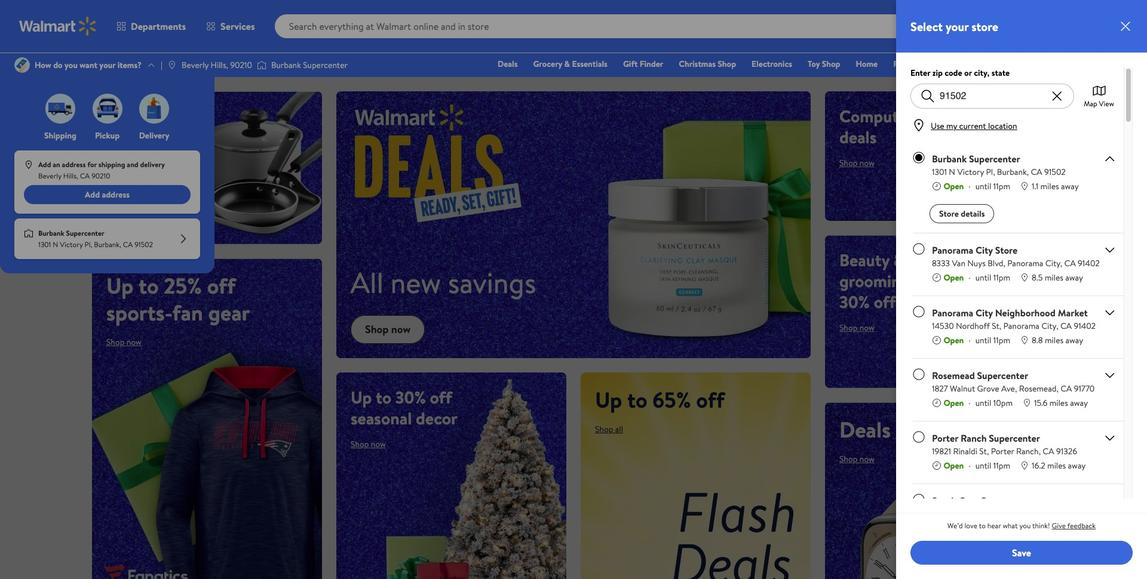 Task type: vqa. For each thing, say whether or not it's contained in the screenshot.
Availability dropdown button at the bottom of page
no



Task type: locate. For each thing, give the bounding box(es) containing it.
91402 inside panorama city store 8333 van nuys blvd, panorama city, ca 91402
[[1078, 258, 1100, 269]]

1 vertical spatial beverly
[[38, 171, 61, 181]]

st, down ranch
[[980, 446, 989, 458]]

for
[[87, 160, 97, 170]]

0 horizontal spatial pl,
[[85, 240, 92, 250]]

 image for burbank supercenter
[[257, 59, 266, 71]]

open down 14530
[[944, 335, 964, 347]]

& right grocery
[[564, 58, 570, 70]]

to inside dialog
[[979, 521, 986, 531]]

4 until from the top
[[976, 397, 992, 409]]

 image left 'how'
[[14, 57, 30, 73]]

2 · from the top
[[969, 272, 971, 284]]

 image
[[14, 57, 30, 73], [257, 59, 266, 71], [24, 160, 33, 170]]

 image for shipping
[[45, 94, 75, 124]]

home
[[856, 58, 878, 70]]

1 horizontal spatial 1301
[[932, 166, 947, 178]]

 image
[[167, 60, 177, 70], [45, 94, 75, 124], [92, 94, 122, 124], [139, 94, 169, 124], [24, 229, 33, 238]]

1 11pm from the top
[[994, 180, 1010, 192]]

address right an
[[62, 160, 86, 170]]

grocery & essentials
[[533, 58, 608, 70]]

pl, down location
[[986, 166, 995, 178]]

1 city from the top
[[976, 244, 993, 257]]

0 horizontal spatial &
[[564, 58, 570, 70]]

1 horizontal spatial 91502
[[1045, 166, 1066, 178]]

0 vertical spatial 91502
[[1045, 166, 1066, 178]]

91402 inside "panorama city neighborhood market 14530 nordhoff st, panorama city, ca 91402"
[[1074, 320, 1096, 332]]

until down nuys
[[976, 272, 992, 284]]

panorama up '8.5'
[[1008, 258, 1044, 269]]

now for computer gift deals
[[860, 157, 875, 169]]

1 horizontal spatial beverly
[[182, 59, 209, 71]]

1 vertical spatial pl,
[[85, 240, 92, 250]]

0 horizontal spatial up
[[106, 271, 133, 301]]

ranch,
[[1016, 446, 1041, 458]]

shop for deals on tech gifts
[[840, 453, 858, 465]]

· for store
[[969, 272, 971, 284]]

· for neighborhood
[[969, 335, 971, 347]]

up for up to 25% off sports-fan gear
[[106, 271, 133, 301]]

1301 n victory pl, burbank, ca 91502. element
[[932, 166, 1079, 178]]

 image inside delivery button
[[139, 94, 169, 124]]

91502 inside select store option group
[[1045, 166, 1066, 178]]

2 vertical spatial burbank
[[38, 228, 64, 238]]

shop now for up to 25% off sports-fan gear
[[106, 336, 142, 348]]

30% inside the beauty & grooming up to 30% off
[[840, 290, 870, 313]]

open · until 11pm up the details
[[944, 180, 1010, 192]]

ca down 'market'
[[1061, 320, 1072, 332]]

hills,
[[211, 59, 228, 71], [63, 171, 78, 181]]

gift cards link
[[931, 57, 980, 71]]

beverly hills, 90210
[[182, 59, 252, 71]]

& for grooming
[[894, 248, 905, 272]]

away up 'market'
[[1066, 272, 1083, 284]]

1 horizontal spatial you
[[1020, 521, 1031, 531]]

1 horizontal spatial store
[[995, 244, 1018, 257]]

christmas shop link
[[674, 57, 742, 71]]

·
[[969, 180, 971, 192], [969, 272, 971, 284], [969, 335, 971, 347], [969, 397, 971, 409], [969, 460, 971, 472]]

open · until 11pm down rinaldi
[[944, 460, 1010, 472]]

pl, down add address button
[[85, 240, 92, 250]]

porter down gifts at the bottom right
[[991, 446, 1014, 458]]

0 horizontal spatial deals
[[106, 125, 144, 149]]

0 vertical spatial burbank supercenter 1301 n victory pl, burbank, ca 91502
[[932, 152, 1066, 178]]

open for burbank supercenter
[[944, 180, 964, 192]]

hills, up add address button
[[63, 171, 78, 181]]

victory
[[957, 166, 984, 178], [60, 240, 83, 250]]

to inside up to 30% off seasonal decor
[[376, 386, 391, 409]]

91402 for panorama city store
[[1078, 258, 1100, 269]]

porter up "19821"
[[932, 432, 959, 445]]

91402 left panorama city store store details icon
[[1078, 258, 1100, 269]]

pl,
[[986, 166, 995, 178], [85, 240, 92, 250]]

1 horizontal spatial hills,
[[211, 59, 228, 71]]

· down rinaldi
[[969, 460, 971, 472]]

add inside add an address for shipping and delivery beverly hills, ca 90210
[[38, 160, 51, 170]]

now for great home deals
[[127, 157, 142, 169]]

deals left on
[[840, 415, 891, 445]]

miles right 1.1
[[1041, 180, 1059, 192]]

1 horizontal spatial burbank,
[[997, 166, 1029, 178]]

store up 8333 van nuys blvd, panorama city, ca 91402. element
[[995, 244, 1018, 257]]

14530
[[932, 320, 954, 332]]

supercenter inside porter ranch supercenter 19821 rinaldi st, porter ranch, ca 91326
[[989, 432, 1040, 445]]

2 until from the top
[[976, 272, 992, 284]]

toy shop link
[[803, 57, 846, 71]]

all
[[351, 263, 384, 303]]

3 until from the top
[[976, 335, 992, 347]]

0 horizontal spatial hills,
[[63, 171, 78, 181]]

to left 25% at the left of page
[[139, 271, 159, 301]]

deals left grocery
[[498, 58, 518, 70]]

market
[[1058, 307, 1088, 320]]

miles
[[1041, 180, 1059, 192], [1045, 272, 1064, 284], [1045, 335, 1064, 347], [1050, 397, 1068, 409], [1048, 460, 1066, 472]]

shop all
[[595, 423, 623, 435]]

0 horizontal spatial n
[[53, 240, 58, 250]]

you inside dialog
[[1020, 521, 1031, 531]]

an
[[53, 160, 60, 170]]

away for burbank supercenter
[[1061, 180, 1079, 192]]

0 vertical spatial store
[[939, 208, 959, 220]]

until for 1301
[[976, 180, 992, 192]]

away down 'market'
[[1066, 335, 1084, 347]]

 image right beverly hills, 90210
[[257, 59, 266, 71]]

· up the details
[[969, 180, 971, 192]]

miles down 91326
[[1048, 460, 1066, 472]]

beverly down an
[[38, 171, 61, 181]]

view
[[1099, 99, 1114, 109]]

beverly
[[182, 59, 209, 71], [38, 171, 61, 181]]

up inside up to 30% off seasonal decor
[[351, 386, 372, 409]]

open for rosemead supercenter
[[944, 397, 964, 409]]

hills, right |
[[211, 59, 228, 71]]

miles for burbank supercenter
[[1041, 180, 1059, 192]]

tech
[[925, 415, 967, 445]]

ca up 16.2
[[1043, 446, 1054, 458]]

1 vertical spatial store
[[995, 244, 1018, 257]]

to for up to 30% off seasonal decor
[[376, 386, 391, 409]]

address
[[62, 160, 86, 170], [102, 189, 130, 201]]

11pm down blvd,
[[994, 272, 1010, 284]]

until for store
[[976, 272, 992, 284]]

11pm for 1301
[[994, 180, 1010, 192]]

2 open from the top
[[944, 272, 964, 284]]

8
[[1122, 13, 1126, 23]]

1 horizontal spatial pl,
[[986, 166, 995, 178]]

91502
[[1045, 166, 1066, 178], [135, 240, 153, 250]]

0 vertical spatial n
[[949, 166, 955, 178]]

city inside "panorama city neighborhood market 14530 nordhoff st, panorama city, ca 91402"
[[976, 307, 993, 320]]

& inside the beauty & grooming up to 30% off
[[894, 248, 905, 272]]

5 until from the top
[[976, 460, 992, 472]]

shop now for computer gift deals
[[840, 157, 875, 169]]

2 11pm from the top
[[994, 272, 1010, 284]]

5 · from the top
[[969, 460, 971, 472]]

0 horizontal spatial gift
[[623, 58, 638, 70]]

open · until 11pm down nuys
[[944, 272, 1010, 284]]

4 open · until 11pm from the top
[[944, 460, 1010, 472]]

off for up to 65% off
[[696, 385, 725, 415]]

south
[[932, 495, 957, 508]]

open · until 11pm down nordhoff
[[944, 335, 1010, 347]]

add left an
[[38, 160, 51, 170]]

until for supercenter
[[976, 460, 992, 472]]

0 vertical spatial city
[[976, 244, 993, 257]]

0 horizontal spatial address
[[62, 160, 86, 170]]

to for up to 25% off sports-fan gear
[[139, 271, 159, 301]]

open down rinaldi
[[944, 460, 964, 472]]

great
[[106, 105, 148, 128]]

rosemead
[[932, 369, 975, 382]]

off inside up to 30% off seasonal decor
[[430, 386, 452, 409]]

0 horizontal spatial 90210
[[92, 171, 110, 181]]

0 vertical spatial porter
[[932, 432, 959, 445]]

1 vertical spatial 1301
[[38, 240, 51, 250]]

shipping
[[98, 160, 125, 170]]

deals for deals
[[498, 58, 518, 70]]

 image inside pickup button
[[92, 94, 122, 124]]

away down 91326
[[1068, 460, 1086, 472]]

91402 down 'market'
[[1074, 320, 1096, 332]]

1 vertical spatial you
[[1020, 521, 1031, 531]]

None radio
[[913, 152, 925, 164]]

up
[[106, 271, 133, 301], [595, 385, 622, 415], [351, 386, 372, 409]]

ca up 8.5 miles away
[[1065, 258, 1076, 269]]

1 vertical spatial address
[[102, 189, 130, 201]]

your right want
[[99, 59, 116, 71]]

city, inside "panorama city neighborhood market 14530 nordhoff st, panorama city, ca 91402"
[[1042, 320, 1059, 332]]

panorama city neighborhood market 14530 nordhoff st, panorama city, ca 91402
[[932, 307, 1096, 332]]

open down walnut
[[944, 397, 964, 409]]

until down grove
[[976, 397, 992, 409]]

open up store details
[[944, 180, 964, 192]]

toy shop
[[808, 58, 840, 70]]

deals inside great home deals
[[106, 125, 144, 149]]

shop now for deals on tech gifts
[[840, 453, 875, 465]]

shop now link
[[106, 157, 142, 169], [840, 157, 875, 169], [351, 315, 425, 344], [840, 322, 875, 334], [106, 336, 142, 348], [351, 438, 386, 450], [840, 453, 875, 465]]

1 vertical spatial &
[[894, 248, 905, 272]]

0 vertical spatial add
[[38, 160, 51, 170]]

South Gate Supercenter radio
[[913, 494, 925, 506]]

1 vertical spatial st,
[[980, 446, 989, 458]]

· down nuys
[[969, 272, 971, 284]]

shop now link for up to 25% off sports-fan gear
[[106, 336, 142, 348]]

select
[[911, 18, 943, 34]]

2 city from the top
[[976, 307, 993, 320]]

1 horizontal spatial gift
[[937, 58, 951, 70]]

1 horizontal spatial st,
[[992, 320, 1002, 332]]

city, for neighborhood
[[1042, 320, 1059, 332]]

11pm for supercenter
[[994, 460, 1010, 472]]

away down 91770
[[1070, 397, 1088, 409]]

porter ranch supercenter 19821 rinaldi st, porter ranch, ca 91326
[[932, 432, 1077, 458]]

1 open from the top
[[944, 180, 964, 192]]

11pm down 14530 nordhoff st, panorama city, ca 91402. 'element'
[[994, 335, 1010, 347]]

1 horizontal spatial deals
[[840, 125, 877, 149]]

rosemead supercenter 1827 walnut grove ave, rosemead, ca 91770
[[932, 369, 1095, 395]]

ca down for
[[80, 171, 90, 181]]

1 vertical spatial porter
[[991, 446, 1014, 458]]

1 horizontal spatial n
[[949, 166, 955, 178]]

shop now for up to 30% off seasonal decor
[[351, 438, 386, 450]]

city, for store
[[1046, 258, 1063, 269]]

1 deals from the left
[[106, 125, 144, 149]]

to left 65%
[[627, 385, 648, 415]]

ca up 1.1
[[1031, 166, 1043, 178]]

nordhoff
[[956, 320, 990, 332]]

miles right '8.5'
[[1045, 272, 1064, 284]]

0 horizontal spatial burbank,
[[94, 240, 121, 250]]

0 vertical spatial &
[[564, 58, 570, 70]]

add down add an address for shipping and delivery beverly hills, ca 90210
[[85, 189, 100, 201]]

ca inside panorama city store 8333 van nuys blvd, panorama city, ca 91402
[[1065, 258, 1076, 269]]

19821
[[932, 446, 951, 458]]

0 horizontal spatial victory
[[60, 240, 83, 250]]

1 vertical spatial city
[[976, 307, 993, 320]]

burbank supercenter 1301 n victory pl, burbank, ca 91502
[[932, 152, 1066, 178], [38, 228, 153, 250]]

1 vertical spatial burbank,
[[94, 240, 121, 250]]

3 open from the top
[[944, 335, 964, 347]]

miles right 8.8
[[1045, 335, 1064, 347]]

0 vertical spatial beverly
[[182, 59, 209, 71]]

shop now link for great home deals
[[106, 157, 142, 169]]

· for supercenter
[[969, 460, 971, 472]]

panorama up van
[[932, 244, 973, 257]]

miles for porter ranch supercenter
[[1048, 460, 1066, 472]]

now for deals on tech gifts
[[860, 453, 875, 465]]

add
[[38, 160, 51, 170], [85, 189, 100, 201]]

off for up to 25% off sports-fan gear
[[207, 271, 236, 301]]

5 open from the top
[[944, 460, 964, 472]]

1 gift from the left
[[623, 58, 638, 70]]

miles right 15.6
[[1050, 397, 1068, 409]]

now for up to 30% off seasonal decor
[[371, 438, 386, 450]]

add inside button
[[85, 189, 100, 201]]

1 horizontal spatial your
[[946, 18, 969, 34]]

0 horizontal spatial 30%
[[395, 386, 426, 409]]

3 · from the top
[[969, 335, 971, 347]]

· for 1301
[[969, 180, 971, 192]]

add for add address
[[85, 189, 100, 201]]

until down 1301 n victory pl, burbank, ca 91502. "element"
[[976, 180, 992, 192]]

0 vertical spatial victory
[[957, 166, 984, 178]]

0 horizontal spatial you
[[65, 59, 78, 71]]

0 vertical spatial your
[[946, 18, 969, 34]]

burbank, down add address button
[[94, 240, 121, 250]]

city for store
[[976, 244, 993, 257]]

0 vertical spatial 1301
[[932, 166, 947, 178]]

4 · from the top
[[969, 397, 971, 409]]

· down nordhoff
[[969, 335, 971, 347]]

porter
[[932, 432, 959, 445], [991, 446, 1014, 458]]

walmart image
[[19, 17, 97, 36]]

open for panorama city store
[[944, 272, 964, 284]]

0 vertical spatial hills,
[[211, 59, 228, 71]]

your left store at top
[[946, 18, 969, 34]]

1 horizontal spatial &
[[894, 248, 905, 272]]

4 11pm from the top
[[994, 460, 1010, 472]]

to inside up to 25% off sports-fan gear
[[139, 271, 159, 301]]

1 horizontal spatial add
[[85, 189, 100, 201]]

until for 1827
[[976, 397, 992, 409]]

deals inside computer gift deals
[[840, 125, 877, 149]]

11pm down 1301 n victory pl, burbank, ca 91502. "element"
[[994, 180, 1010, 192]]

shop now link for up to 30% off seasonal decor
[[351, 438, 386, 450]]

city up nuys
[[976, 244, 993, 257]]

walnut
[[950, 383, 975, 395]]

1 until from the top
[[976, 180, 992, 192]]

3 11pm from the top
[[994, 335, 1010, 347]]

0 vertical spatial st,
[[992, 320, 1002, 332]]

1 vertical spatial hills,
[[63, 171, 78, 181]]

1 vertical spatial add
[[85, 189, 100, 201]]

2 gift from the left
[[937, 58, 951, 70]]

open down van
[[944, 272, 964, 284]]

1 vertical spatial deals
[[840, 415, 891, 445]]

away right 1.1
[[1061, 180, 1079, 192]]

off for up to 30% off seasonal decor
[[430, 386, 452, 409]]

st,
[[992, 320, 1002, 332], [980, 446, 989, 458]]

to right love
[[979, 521, 986, 531]]

ca inside "panorama city neighborhood market 14530 nordhoff st, panorama city, ca 91402"
[[1061, 320, 1072, 332]]

0 horizontal spatial add
[[38, 160, 51, 170]]

& left the up
[[894, 248, 905, 272]]

0 vertical spatial burbank,
[[997, 166, 1029, 178]]

2 horizontal spatial burbank
[[932, 152, 967, 166]]

burbank supercenter 1301 n victory pl, burbank, ca 91502 down location
[[932, 152, 1066, 178]]

shop now for great home deals
[[106, 157, 142, 169]]

you right do
[[65, 59, 78, 71]]

2 open · until 11pm from the top
[[944, 272, 1010, 284]]

· down walnut
[[969, 397, 971, 409]]

None radio
[[913, 243, 925, 255], [913, 306, 925, 318], [913, 369, 925, 381], [913, 431, 925, 443], [913, 243, 925, 255], [913, 306, 925, 318], [913, 369, 925, 381], [913, 431, 925, 443]]

city, up 8.8 miles away
[[1042, 320, 1059, 332]]

1 vertical spatial your
[[99, 59, 116, 71]]

30% inside up to 30% off seasonal decor
[[395, 386, 426, 409]]

until down rinaldi
[[976, 460, 992, 472]]

1 horizontal spatial victory
[[957, 166, 984, 178]]

st, right nordhoff
[[992, 320, 1002, 332]]

give
[[1052, 521, 1066, 531]]

up inside up to 25% off sports-fan gear
[[106, 271, 133, 301]]

and
[[127, 160, 138, 170]]

0 horizontal spatial deals
[[498, 58, 518, 70]]

 image inside shipping button
[[45, 94, 75, 124]]

open · until 11pm for 1301
[[944, 180, 1010, 192]]

burbank supercenter 1301 n victory pl, burbank, ca 91502 inside select store option group
[[932, 152, 1066, 178]]

0 horizontal spatial beverly
[[38, 171, 61, 181]]

store
[[939, 208, 959, 220], [995, 244, 1018, 257]]

8 $618.20
[[1109, 13, 1129, 38]]

how
[[35, 59, 51, 71]]

you right what
[[1020, 521, 1031, 531]]

shop for up to 30% off seasonal decor
[[351, 438, 369, 450]]

address down add an address for shipping and delivery beverly hills, ca 90210
[[102, 189, 130, 201]]

savings
[[448, 263, 536, 303]]

1 open · until 11pm from the top
[[944, 180, 1010, 192]]

1301
[[932, 166, 947, 178], [38, 240, 51, 250]]

store left the details
[[939, 208, 959, 220]]

0 vertical spatial pl,
[[986, 166, 995, 178]]

store
[[972, 18, 998, 34]]

1 horizontal spatial 30%
[[840, 290, 870, 313]]

off inside the beauty & grooming up to 30% off
[[874, 290, 896, 313]]

1 vertical spatial 30%
[[395, 386, 426, 409]]

0 horizontal spatial store
[[939, 208, 959, 220]]

0 vertical spatial address
[[62, 160, 86, 170]]

0 vertical spatial 91402
[[1078, 258, 1100, 269]]

0 horizontal spatial burbank
[[38, 228, 64, 238]]

shop
[[718, 58, 736, 70], [822, 58, 840, 70], [106, 157, 125, 169], [840, 157, 858, 169], [840, 322, 858, 334], [365, 322, 389, 337], [106, 336, 125, 348], [595, 423, 613, 435], [351, 438, 369, 450], [840, 453, 858, 465]]

city, up 8.5 miles away
[[1046, 258, 1063, 269]]

3 open · until 11pm from the top
[[944, 335, 1010, 347]]

0 horizontal spatial st,
[[980, 446, 989, 458]]

Enter zip code or city, state text field
[[935, 84, 1050, 108]]

computer gift deals
[[840, 105, 944, 149]]

deals for deals on tech gifts
[[840, 415, 891, 445]]

deals for up
[[106, 125, 144, 149]]

decor
[[416, 407, 458, 430]]

city, inside panorama city store 8333 van nuys blvd, panorama city, ca 91402
[[1046, 258, 1063, 269]]

1 vertical spatial 91402
[[1074, 320, 1096, 332]]

up for up to 65% off
[[595, 385, 622, 415]]

0 vertical spatial burbank
[[271, 59, 301, 71]]

burbank, down location
[[997, 166, 1029, 178]]

1 horizontal spatial up
[[351, 386, 372, 409]]

hear
[[988, 521, 1001, 531]]

all
[[615, 423, 623, 435]]

home
[[152, 105, 192, 128]]

1 horizontal spatial 90210
[[230, 59, 252, 71]]

1 vertical spatial victory
[[60, 240, 83, 250]]

now for all new savings
[[391, 322, 411, 337]]

shop now link for deals on tech gifts
[[840, 453, 875, 465]]

address inside add address button
[[102, 189, 130, 201]]

1 vertical spatial 91502
[[135, 240, 153, 250]]

1 vertical spatial burbank supercenter 1301 n victory pl, burbank, ca 91502
[[38, 228, 153, 250]]

to left decor
[[376, 386, 391, 409]]

essentials
[[572, 58, 608, 70]]

city
[[976, 244, 993, 257], [976, 307, 993, 320]]

beverly right |
[[182, 59, 209, 71]]

1 vertical spatial burbank
[[932, 152, 967, 166]]

2 horizontal spatial up
[[595, 385, 622, 415]]

91770
[[1074, 383, 1095, 395]]

rinaldi
[[953, 446, 978, 458]]

store details link
[[930, 204, 995, 223]]

0 vertical spatial city,
[[1046, 258, 1063, 269]]

city inside panorama city store 8333 van nuys blvd, panorama city, ca 91402
[[976, 244, 993, 257]]

up
[[914, 269, 933, 293]]

to
[[937, 269, 952, 293], [139, 271, 159, 301], [627, 385, 648, 415], [376, 386, 391, 409], [979, 521, 986, 531]]

0 vertical spatial deals
[[498, 58, 518, 70]]

burbank supercenter 1301 n victory pl, burbank, ca 91502 down add address button
[[38, 228, 153, 250]]

until down nordhoff
[[976, 335, 992, 347]]

1 vertical spatial city,
[[1042, 320, 1059, 332]]

11pm down 19821 rinaldi st, porter ranch, ca 91326. element at the bottom of page
[[994, 460, 1010, 472]]

ca up "15.6 miles away"
[[1061, 383, 1072, 395]]

0 vertical spatial you
[[65, 59, 78, 71]]

0 horizontal spatial 1301
[[38, 240, 51, 250]]

to right the up
[[937, 269, 952, 293]]

until
[[976, 180, 992, 192], [976, 272, 992, 284], [976, 335, 992, 347], [976, 397, 992, 409], [976, 460, 992, 472]]

1 · from the top
[[969, 180, 971, 192]]

1 vertical spatial n
[[53, 240, 58, 250]]

n inside select store option group
[[949, 166, 955, 178]]

shop now link for all new savings
[[351, 315, 425, 344]]

19821 rinaldi st, porter ranch, ca 91326. element
[[932, 446, 1086, 458]]

ca
[[1031, 166, 1043, 178], [80, 171, 90, 181], [123, 240, 133, 250], [1065, 258, 1076, 269], [1061, 320, 1072, 332], [1061, 383, 1072, 395], [1043, 446, 1054, 458]]

1 horizontal spatial burbank supercenter 1301 n victory pl, burbank, ca 91502
[[932, 152, 1066, 178]]

shop now
[[106, 157, 142, 169], [840, 157, 875, 169], [840, 322, 875, 334], [365, 322, 411, 337], [106, 336, 142, 348], [351, 438, 386, 450], [840, 453, 875, 465]]

4 open from the top
[[944, 397, 964, 409]]

off inside up to 25% off sports-fan gear
[[207, 271, 236, 301]]

open
[[944, 180, 964, 192], [944, 272, 964, 284], [944, 335, 964, 347], [944, 397, 964, 409], [944, 460, 964, 472]]

0 vertical spatial 30%
[[840, 290, 870, 313]]

1 vertical spatial 90210
[[92, 171, 110, 181]]

0 horizontal spatial your
[[99, 59, 116, 71]]

1 horizontal spatial address
[[102, 189, 130, 201]]

8333 van nuys blvd, panorama city, ca 91402. element
[[932, 258, 1100, 270]]

15.6 miles away
[[1034, 397, 1088, 409]]

panorama city store store details image
[[1103, 243, 1117, 258]]

city up nordhoff
[[976, 307, 993, 320]]

burbank, inside select store option group
[[997, 166, 1029, 178]]

1 horizontal spatial deals
[[840, 415, 891, 445]]

2 deals from the left
[[840, 125, 877, 149]]

gift finder link
[[618, 57, 669, 71]]



Task type: describe. For each thing, give the bounding box(es) containing it.
gate
[[959, 495, 979, 508]]

current
[[959, 120, 986, 132]]

details
[[961, 208, 985, 220]]

add an address for shipping and delivery beverly hills, ca 90210
[[38, 160, 165, 181]]

neighborhood
[[995, 307, 1056, 320]]

fashion
[[893, 58, 921, 70]]

ave,
[[1001, 383, 1017, 395]]

shop inside 'link'
[[718, 58, 736, 70]]

gift for gift cards
[[937, 58, 951, 70]]

panorama city neighborhood market store details image
[[1103, 306, 1117, 320]]

11pm for store
[[994, 272, 1010, 284]]

location
[[988, 120, 1017, 132]]

clear zip code or city, state field image
[[1050, 89, 1064, 103]]

hills, inside add an address for shipping and delivery beverly hills, ca 90210
[[63, 171, 78, 181]]

up to 65% off
[[595, 385, 725, 415]]

|
[[161, 59, 162, 71]]

great home deals
[[106, 105, 192, 149]]

delivery button
[[137, 91, 171, 142]]

south gate supercenter store details image
[[1103, 494, 1117, 509]]

fan
[[172, 298, 203, 328]]

ca inside porter ranch supercenter 19821 rinaldi st, porter ranch, ca 91326
[[1043, 446, 1054, 458]]

 image for pickup
[[92, 94, 122, 124]]

st, inside porter ranch supercenter 19821 rinaldi st, porter ranch, ca 91326
[[980, 446, 989, 458]]

want
[[80, 59, 97, 71]]

toy
[[808, 58, 820, 70]]

8.5
[[1032, 272, 1043, 284]]

registry
[[990, 58, 1020, 70]]

shop for all new savings
[[365, 322, 389, 337]]

map view
[[1084, 99, 1114, 109]]

my
[[947, 120, 957, 132]]

delivery
[[140, 160, 165, 170]]

open · until 11pm for store
[[944, 272, 1010, 284]]

away for rosemead supercenter
[[1070, 397, 1088, 409]]

electronics
[[752, 58, 792, 70]]

11pm for neighborhood
[[994, 335, 1010, 347]]

25%
[[164, 271, 202, 301]]

blvd,
[[988, 258, 1006, 269]]

shop now link for beauty & grooming up to 30% off
[[840, 322, 875, 334]]

· for 1827
[[969, 397, 971, 409]]

new
[[390, 263, 441, 303]]

 image for how do you want your items?
[[14, 57, 30, 73]]

burbank supercenter store details image
[[1103, 152, 1117, 166]]

use my current location
[[931, 120, 1017, 132]]

ranch
[[961, 432, 987, 445]]

nuys
[[968, 258, 986, 269]]

gear
[[208, 298, 250, 328]]

close panel image
[[1119, 19, 1133, 33]]

burbank inside select store option group
[[932, 152, 967, 166]]

 image for delivery
[[139, 94, 169, 124]]

city for neighborhood
[[976, 307, 993, 320]]

to for up to 65% off
[[627, 385, 648, 415]]

miles for panorama city neighborhood market
[[1045, 335, 1064, 347]]

deals link
[[492, 57, 523, 71]]

shop all link
[[595, 423, 623, 435]]

fashion link
[[888, 57, 927, 71]]

store inside panorama city store 8333 van nuys blvd, panorama city, ca 91402
[[995, 244, 1018, 257]]

walmart+ link
[[1087, 57, 1133, 71]]

grooming
[[840, 269, 910, 293]]

state
[[992, 67, 1010, 79]]

1.1
[[1032, 180, 1039, 192]]

miles for rosemead supercenter
[[1050, 397, 1068, 409]]

1827 walnut grove ave, rosemead, ca 91770. element
[[932, 383, 1095, 395]]

none radio inside select store option group
[[913, 152, 925, 164]]

victory inside select store option group
[[957, 166, 984, 178]]

do
[[53, 59, 63, 71]]

shop for computer gift deals
[[840, 157, 858, 169]]

14530 nordhoff st, panorama city, ca 91402. element
[[932, 320, 1096, 332]]

1 horizontal spatial porter
[[991, 446, 1014, 458]]

shop now for all new savings
[[365, 322, 411, 337]]

shop now link for computer gift deals
[[840, 157, 875, 169]]

up to 25% off sports-fan gear
[[106, 271, 250, 328]]

Walmart Site-Wide search field
[[275, 14, 939, 38]]

code
[[945, 67, 962, 79]]

feedback
[[1068, 521, 1096, 531]]

select your store dialog
[[896, 0, 1147, 580]]

sports-
[[106, 298, 172, 328]]

panorama up 14530
[[932, 307, 973, 320]]

0 horizontal spatial 91502
[[135, 240, 153, 250]]

porter ranch supercenter store details image
[[1103, 431, 1117, 446]]

now for beauty & grooming up to 30% off
[[860, 322, 875, 334]]

select store option group
[[911, 142, 1124, 580]]

miles for panorama city store
[[1045, 272, 1064, 284]]

away for porter ranch supercenter
[[1068, 460, 1086, 472]]

1 horizontal spatial burbank
[[271, 59, 301, 71]]

gift for gift finder
[[623, 58, 638, 70]]

think!
[[1033, 521, 1050, 531]]

finder
[[640, 58, 663, 70]]

10pm
[[994, 397, 1013, 409]]

to inside the beauty & grooming up to 30% off
[[937, 269, 952, 293]]

deals on tech gifts
[[840, 415, 1015, 445]]

pl, inside select store option group
[[986, 166, 995, 178]]

save
[[1012, 547, 1031, 560]]

ca down add address button
[[123, 240, 133, 250]]

91326
[[1056, 446, 1077, 458]]

shipping
[[44, 130, 76, 142]]

open · until 11pm for supercenter
[[944, 460, 1010, 472]]

90210 inside add an address for shipping and delivery beverly hills, ca 90210
[[92, 171, 110, 181]]

shipping button
[[43, 91, 78, 142]]

gift
[[917, 105, 944, 128]]

16.2
[[1032, 460, 1046, 472]]

until for neighborhood
[[976, 335, 992, 347]]

christmas
[[679, 58, 716, 70]]

0 vertical spatial 90210
[[230, 59, 252, 71]]

rosemead supercenter store details image
[[1103, 369, 1117, 383]]

15.6
[[1034, 397, 1048, 409]]

open for porter ranch supercenter
[[944, 460, 964, 472]]

 image for beverly hills, 90210
[[167, 60, 177, 70]]

gift finder
[[623, 58, 663, 70]]

$618.20
[[1109, 29, 1129, 38]]

registry link
[[985, 57, 1026, 71]]

deals for beauty
[[840, 125, 877, 149]]

panorama down 'neighborhood'
[[1004, 320, 1040, 332]]

shop now for beauty & grooming up to 30% off
[[840, 322, 875, 334]]

ca inside add an address for shipping and delivery beverly hills, ca 90210
[[80, 171, 90, 181]]

or
[[964, 67, 972, 79]]

give feedback button
[[1052, 521, 1096, 531]]

up to 30% off seasonal decor
[[351, 386, 458, 430]]

91402 for panorama city neighborhood market
[[1074, 320, 1096, 332]]

open · until 11pm for neighborhood
[[944, 335, 1010, 347]]

open for panorama city neighborhood market
[[944, 335, 964, 347]]

van
[[952, 258, 966, 269]]

up for up to 30% off seasonal decor
[[351, 386, 372, 409]]

away for panorama city store
[[1066, 272, 1083, 284]]

add address
[[85, 189, 130, 201]]

your inside dialog
[[946, 18, 969, 34]]

& for essentials
[[564, 58, 570, 70]]

map
[[1084, 99, 1097, 109]]

rosemead,
[[1019, 383, 1059, 395]]

gift cards
[[937, 58, 974, 70]]

 image left an
[[24, 160, 33, 170]]

how do you want your items?
[[35, 59, 142, 71]]

delivery
[[139, 130, 169, 142]]

add for add an address for shipping and delivery beverly hills, ca 90210
[[38, 160, 51, 170]]

now for up to 25% off sports-fan gear
[[127, 336, 142, 348]]

supercenter inside rosemead supercenter 1827 walnut grove ave, rosemead, ca 91770
[[977, 369, 1028, 382]]

south gate supercenter
[[932, 495, 1032, 508]]

beverly inside add an address for shipping and delivery beverly hills, ca 90210
[[38, 171, 61, 181]]

panorama city store 8333 van nuys blvd, panorama city, ca 91402
[[932, 244, 1100, 269]]

Search search field
[[275, 14, 939, 38]]

0 horizontal spatial porter
[[932, 432, 959, 445]]

shop for up to 25% off sports-fan gear
[[106, 336, 125, 348]]

cards
[[953, 58, 974, 70]]

shop for beauty & grooming up to 30% off
[[840, 322, 858, 334]]

8.8
[[1032, 335, 1043, 347]]

8333
[[932, 258, 950, 269]]

beauty & grooming up to 30% off
[[840, 248, 952, 313]]

what
[[1003, 521, 1018, 531]]

computer
[[840, 105, 913, 128]]

christmas shop
[[679, 58, 736, 70]]

use
[[931, 120, 945, 132]]

st, inside "panorama city neighborhood market 14530 nordhoff st, panorama city, ca 91402"
[[992, 320, 1002, 332]]

1301 inside select store option group
[[932, 166, 947, 178]]

ca inside rosemead supercenter 1827 walnut grove ave, rosemead, ca 91770
[[1061, 383, 1072, 395]]

electronics link
[[746, 57, 798, 71]]

8.8 miles away
[[1032, 335, 1084, 347]]

shop for up to 65% off
[[595, 423, 613, 435]]

address inside add an address for shipping and delivery beverly hills, ca 90210
[[62, 160, 86, 170]]

0 horizontal spatial burbank supercenter 1301 n victory pl, burbank, ca 91502
[[38, 228, 153, 250]]

away for panorama city neighborhood market
[[1066, 335, 1084, 347]]

gifts
[[972, 415, 1015, 445]]

map view button
[[1084, 84, 1114, 109]]

we'd love to hear what you think! give feedback
[[948, 521, 1096, 531]]

shop for great home deals
[[106, 157, 125, 169]]

open · until 10pm
[[944, 397, 1013, 409]]

add address button
[[24, 185, 191, 204]]



